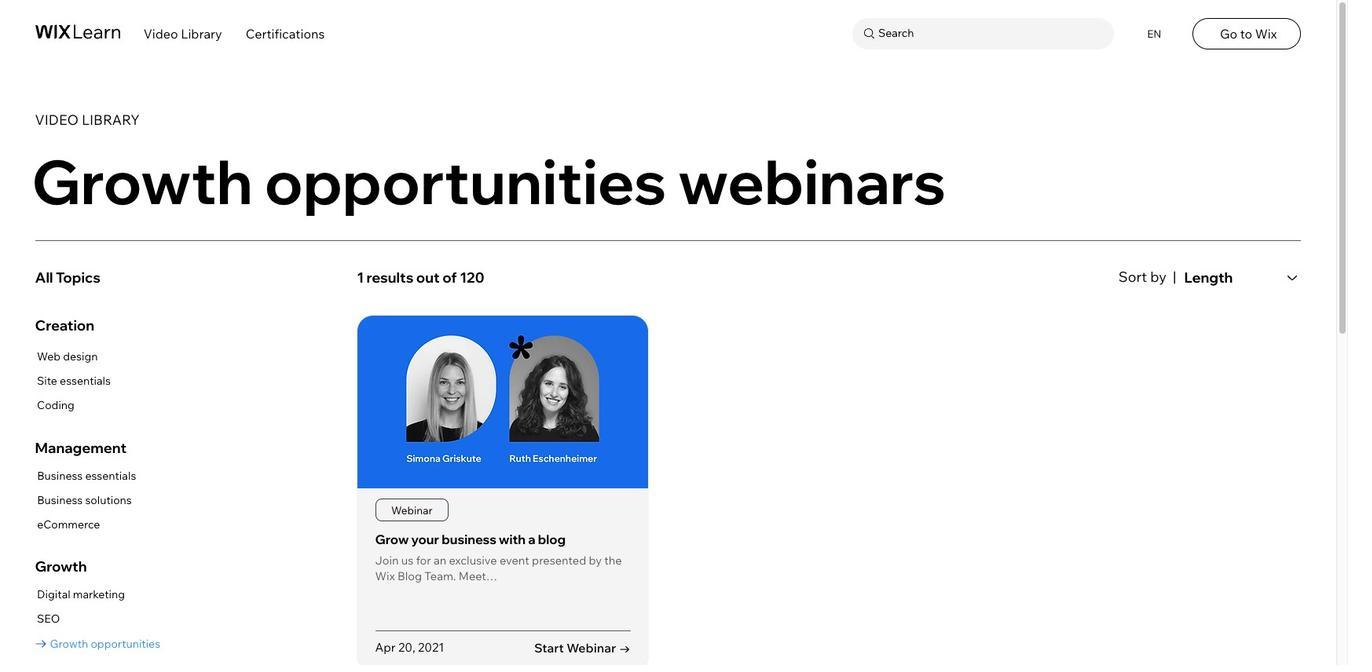 Task type: vqa. For each thing, say whether or not it's contained in the screenshot.
out
yes



Task type: describe. For each thing, give the bounding box(es) containing it.
start webinar →
[[534, 640, 631, 656]]

coding button
[[35, 396, 111, 416]]

filters navigation
[[35, 262, 336, 666]]

2021
[[418, 640, 444, 655]]

coding
[[37, 398, 75, 412]]

digital marketing
[[37, 588, 125, 602]]

grow
[[375, 532, 409, 548]]

certifications
[[246, 26, 325, 41]]

all topics
[[35, 269, 101, 287]]

growth for growth opportunities
[[50, 637, 88, 651]]

1 results out of 120
[[357, 269, 484, 287]]

site essentials button
[[35, 371, 111, 391]]

library
[[181, 26, 222, 41]]

opportunities for growth opportunities
[[91, 637, 160, 651]]

go to wix link
[[1193, 18, 1302, 49]]

management
[[35, 439, 126, 457]]

video
[[35, 111, 79, 128]]

a
[[528, 532, 536, 548]]

creation
[[35, 317, 94, 335]]

business essentials
[[37, 469, 136, 483]]

filtered results region
[[357, 262, 1313, 666]]

video library
[[35, 111, 140, 128]]

digital marketing list item
[[35, 586, 160, 605]]

all
[[35, 269, 53, 287]]

site essentials
[[37, 374, 111, 388]]

two black and white headshots inset on a blue background: simona griskute and ruth eschenheimer, smiling. image
[[358, 316, 648, 489]]

sort
[[1119, 268, 1147, 286]]

growth opportunities webinars
[[32, 143, 946, 219]]

list for growth
[[35, 586, 160, 654]]

120
[[460, 269, 484, 287]]

us
[[401, 553, 414, 568]]

exclusive
[[449, 553, 497, 568]]

webinar inside "button"
[[567, 640, 616, 656]]

essentials for business essentials
[[85, 469, 136, 483]]

opportunities for growth opportunities webinars
[[265, 143, 667, 219]]

join
[[375, 553, 399, 568]]

web design list item
[[35, 347, 111, 367]]

business solutions button
[[35, 491, 136, 511]]

video
[[144, 26, 178, 41]]

seo
[[37, 612, 60, 627]]

seo list item
[[35, 610, 160, 630]]

sort by  |
[[1119, 268, 1177, 286]]

start
[[534, 640, 564, 656]]

go to wix
[[1220, 26, 1277, 41]]

list for management
[[35, 466, 136, 535]]

results
[[367, 269, 414, 287]]

digital marketing button
[[35, 586, 160, 605]]

blog
[[538, 532, 566, 548]]

certifications link
[[246, 26, 325, 41]]

by
[[589, 553, 602, 568]]

20,
[[398, 640, 415, 655]]

video library link
[[144, 26, 222, 41]]

ecommerce list item
[[35, 515, 136, 535]]

menu bar containing video library
[[0, 0, 1337, 63]]

list item inside filtered results region
[[357, 315, 649, 666]]

Search text field
[[874, 24, 1110, 44]]

blog
[[398, 569, 422, 584]]

go
[[1220, 26, 1238, 41]]

|
[[1173, 268, 1177, 286]]

meet…
[[459, 569, 498, 584]]

apr
[[375, 640, 396, 655]]

web
[[37, 349, 61, 363]]



Task type: locate. For each thing, give the bounding box(es) containing it.
of
[[443, 269, 457, 287]]

growth opportunities button
[[35, 635, 160, 654]]

2 vertical spatial list
[[35, 586, 160, 654]]

0 vertical spatial opportunities
[[265, 143, 667, 219]]

menu bar
[[0, 0, 1337, 63]]

3 list from the top
[[35, 586, 160, 654]]

business essentials button
[[35, 466, 136, 486]]

1 horizontal spatial opportunities
[[265, 143, 667, 219]]

growth inside button
[[50, 637, 88, 651]]

seo button
[[35, 610, 160, 630]]

growth for growth
[[35, 558, 87, 576]]

0 vertical spatial webinar
[[391, 504, 433, 517]]

2 list from the top
[[35, 466, 136, 535]]

grow your business with a blog link
[[375, 532, 566, 548]]

1 vertical spatial webinar
[[567, 640, 616, 656]]

presented
[[532, 553, 586, 568]]

business solutions list item
[[35, 491, 136, 511]]

opportunities
[[265, 143, 667, 219], [91, 637, 160, 651]]

business
[[442, 532, 497, 548]]

business up the business solutions
[[37, 469, 83, 483]]

webinar
[[391, 504, 433, 517], [567, 640, 616, 656]]

list for creation
[[35, 347, 111, 416]]

growth for growth opportunities webinars
[[32, 143, 253, 219]]

business up 'ecommerce'
[[37, 493, 83, 507]]

webinars
[[678, 143, 946, 219]]

1 vertical spatial business
[[37, 493, 83, 507]]

business inside "business essentials" button
[[37, 469, 83, 483]]

start webinar → button
[[534, 639, 631, 657]]

business for business solutions
[[37, 493, 83, 507]]

1 vertical spatial growth
[[35, 558, 87, 576]]

library
[[82, 111, 140, 128]]

essentials inside button
[[60, 374, 111, 388]]

digital
[[37, 588, 70, 602]]

to
[[1240, 26, 1253, 41]]

1 business from the top
[[37, 469, 83, 483]]

list item containing grow your business with a blog
[[357, 315, 649, 666]]

for
[[416, 553, 431, 568]]

business
[[37, 469, 83, 483], [37, 493, 83, 507]]

essentials
[[60, 374, 111, 388], [85, 469, 136, 483]]

wix
[[1255, 26, 1277, 41], [375, 569, 395, 584]]

1 list from the top
[[35, 347, 111, 416]]

growth down library
[[32, 143, 253, 219]]

0 horizontal spatial webinar
[[391, 504, 433, 517]]

event
[[500, 553, 529, 568]]

marketing
[[73, 588, 125, 602]]

2 business from the top
[[37, 493, 83, 507]]

opportunities inside button
[[91, 637, 160, 651]]

your
[[411, 532, 439, 548]]

essentials for site essentials
[[60, 374, 111, 388]]

business inside business solutions "button"
[[37, 493, 83, 507]]

en button
[[1138, 18, 1169, 49]]

1 horizontal spatial webinar
[[567, 640, 616, 656]]

webinar up your
[[391, 504, 433, 517]]

out
[[416, 269, 440, 287]]

1 vertical spatial opportunities
[[91, 637, 160, 651]]

essentials up solutions
[[85, 469, 136, 483]]

webinar left the →
[[567, 640, 616, 656]]

web design
[[37, 349, 98, 363]]

business solutions
[[37, 493, 132, 507]]

an
[[434, 553, 447, 568]]

1 vertical spatial list
[[35, 466, 136, 535]]

growth down seo in the left bottom of the page
[[50, 637, 88, 651]]

0 vertical spatial business
[[37, 469, 83, 483]]

1 horizontal spatial wix
[[1255, 26, 1277, 41]]

topics
[[56, 269, 101, 287]]

with
[[499, 532, 526, 548]]

list item
[[357, 315, 649, 666]]

ecommerce button
[[35, 515, 136, 535]]

wix inside menu bar
[[1255, 26, 1277, 41]]

2 vertical spatial growth
[[50, 637, 88, 651]]

grow your business with a blog join us for an exclusive event presented by the wix blog team. meet…
[[375, 532, 622, 584]]

team.
[[425, 569, 456, 584]]

growth opportunities list item
[[35, 635, 160, 654]]

0 horizontal spatial wix
[[375, 569, 395, 584]]

growth opportunities
[[50, 637, 160, 651]]

growth up digital
[[35, 558, 87, 576]]

wix inside grow your business with a blog join us for an exclusive event presented by the wix blog team. meet…
[[375, 569, 395, 584]]

list containing web design
[[35, 347, 111, 416]]

solutions
[[85, 493, 132, 507]]

0 vertical spatial essentials
[[60, 374, 111, 388]]

apr 20, 2021
[[375, 640, 444, 655]]

site essentials list item
[[35, 371, 111, 391]]

wix down join
[[375, 569, 395, 584]]

wix right "to"
[[1255, 26, 1277, 41]]

business for business essentials
[[37, 469, 83, 483]]

0 vertical spatial wix
[[1255, 26, 1277, 41]]

1
[[357, 269, 364, 287]]

growth
[[32, 143, 253, 219], [35, 558, 87, 576], [50, 637, 88, 651]]

1 vertical spatial essentials
[[85, 469, 136, 483]]

design
[[63, 349, 98, 363]]

web design button
[[35, 347, 111, 367]]

0 vertical spatial list
[[35, 347, 111, 416]]

en
[[1147, 27, 1162, 40]]

business essentials list item
[[35, 466, 136, 486]]

list
[[35, 347, 111, 416], [35, 466, 136, 535], [35, 586, 160, 654]]

list containing digital marketing
[[35, 586, 160, 654]]

0 vertical spatial growth
[[32, 143, 253, 219]]

→
[[619, 640, 631, 656]]

coding list item
[[35, 396, 111, 416]]

essentials inside button
[[85, 469, 136, 483]]

essentials down design
[[60, 374, 111, 388]]

0 horizontal spatial opportunities
[[91, 637, 160, 651]]

all topics button
[[35, 262, 336, 294]]

1 vertical spatial wix
[[375, 569, 395, 584]]

video library
[[144, 26, 222, 41]]

the
[[604, 553, 622, 568]]

ecommerce
[[37, 518, 100, 532]]

list containing business essentials
[[35, 466, 136, 535]]

site
[[37, 374, 57, 388]]



